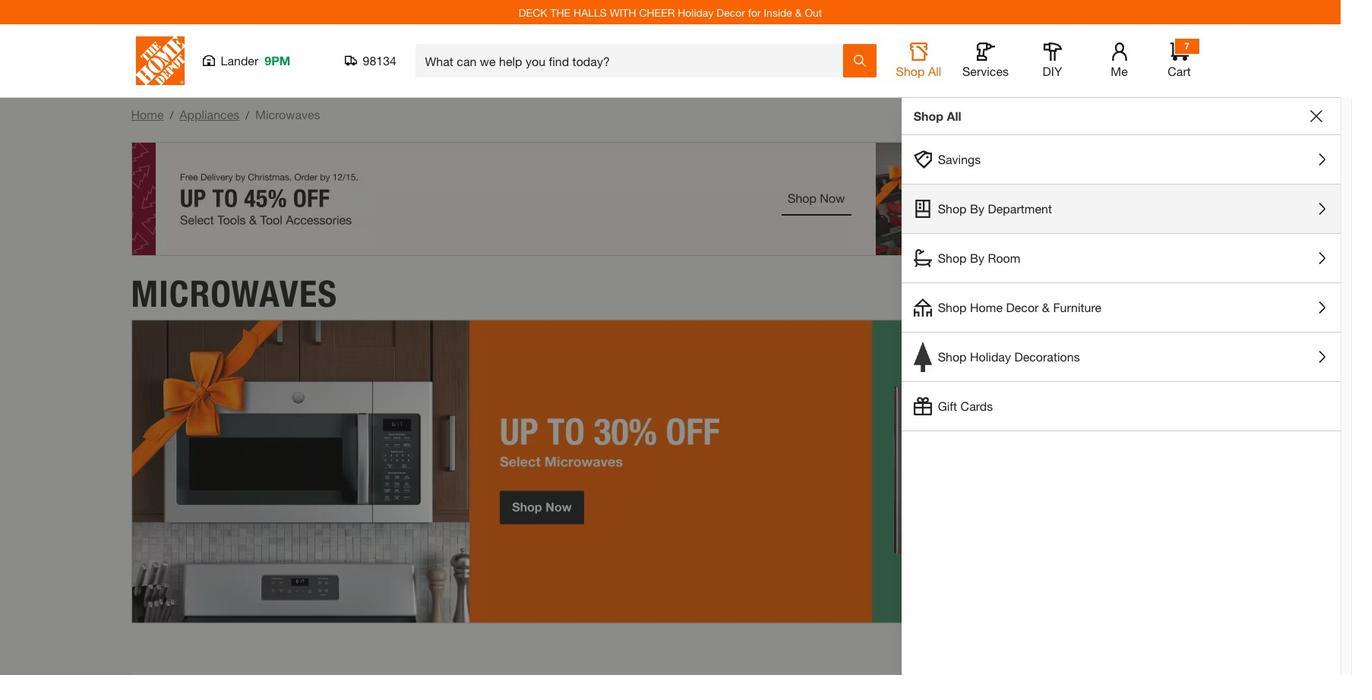 Task type: describe. For each thing, give the bounding box(es) containing it.
0 horizontal spatial &
[[796, 6, 802, 19]]

cart
[[1168, 64, 1192, 78]]

shop holiday decorations
[[938, 350, 1080, 364]]

0 horizontal spatial decor
[[717, 6, 745, 19]]

shop home decor & furniture button
[[902, 283, 1341, 332]]

sponsored banner image
[[131, 142, 1210, 256]]

1 vertical spatial shop all
[[914, 109, 962, 123]]

by for department
[[971, 201, 985, 216]]

diy
[[1043, 64, 1063, 78]]

gift cards
[[938, 399, 994, 413]]

What can we help you find today? search field
[[425, 45, 842, 77]]

drawer close image
[[1311, 110, 1323, 122]]

& inside button
[[1043, 300, 1050, 315]]

home link
[[131, 107, 164, 122]]

services
[[963, 64, 1009, 78]]

deck the halls with cheer holiday decor for inside & out
[[519, 6, 823, 19]]

shop all button
[[895, 43, 944, 79]]

1 / from the left
[[170, 109, 173, 122]]

gift
[[938, 399, 958, 413]]

shop for decorations
[[938, 350, 967, 364]]

shop for department
[[938, 201, 967, 216]]

0 vertical spatial microwaves
[[255, 107, 320, 122]]

the home depot logo image
[[136, 36, 184, 85]]

out
[[805, 6, 823, 19]]

cheer
[[639, 6, 675, 19]]

gift cards link
[[902, 382, 1341, 431]]

holiday inside "shop holiday decorations" button
[[971, 350, 1012, 364]]

diy button
[[1029, 43, 1077, 79]]

halls
[[574, 6, 607, 19]]

shop by room button
[[902, 234, 1341, 283]]

room
[[988, 251, 1021, 265]]

inside
[[764, 6, 793, 19]]

shop inside "button"
[[896, 64, 925, 78]]

deck the halls with cheer holiday decor for inside & out link
[[519, 6, 823, 19]]

home inside button
[[971, 300, 1003, 315]]

9pm
[[265, 53, 291, 68]]

services button
[[962, 43, 1010, 79]]

0 horizontal spatial home
[[131, 107, 164, 122]]

0 vertical spatial holiday
[[678, 6, 714, 19]]

shop up savings
[[914, 109, 944, 123]]

shop for decor
[[938, 300, 967, 315]]

lander 9pm
[[221, 53, 291, 68]]

furniture
[[1054, 300, 1102, 315]]

shop by room
[[938, 251, 1021, 265]]

savings button
[[902, 135, 1341, 184]]

shop for room
[[938, 251, 967, 265]]

cart 7
[[1168, 40, 1192, 78]]



Task type: vqa. For each thing, say whether or not it's contained in the screenshot.
for
yes



Task type: locate. For each thing, give the bounding box(es) containing it.
7
[[1185, 40, 1190, 52]]

/
[[170, 109, 173, 122], [246, 109, 249, 122]]

1 horizontal spatial decor
[[1007, 300, 1039, 315]]

shop
[[896, 64, 925, 78], [914, 109, 944, 123], [938, 201, 967, 216], [938, 251, 967, 265], [938, 300, 967, 315], [938, 350, 967, 364]]

holiday up cards
[[971, 350, 1012, 364]]

1 horizontal spatial home
[[971, 300, 1003, 315]]

shop by department
[[938, 201, 1053, 216]]

0 vertical spatial all
[[929, 64, 942, 78]]

shop by department button
[[902, 185, 1341, 233]]

all
[[929, 64, 942, 78], [947, 109, 962, 123]]

microwaves
[[255, 107, 320, 122], [131, 272, 338, 316]]

1 vertical spatial holiday
[[971, 350, 1012, 364]]

shop inside button
[[938, 201, 967, 216]]

0 vertical spatial &
[[796, 6, 802, 19]]

holiday
[[678, 6, 714, 19], [971, 350, 1012, 364]]

shop right shop holiday decorations preview 'image'
[[938, 350, 967, 364]]

by inside shop by room button
[[971, 251, 985, 265]]

by
[[971, 201, 985, 216], [971, 251, 985, 265]]

home down the home depot logo
[[131, 107, 164, 122]]

1 vertical spatial by
[[971, 251, 985, 265]]

&
[[796, 6, 802, 19], [1043, 300, 1050, 315]]

0 vertical spatial decor
[[717, 6, 745, 19]]

1 by from the top
[[971, 201, 985, 216]]

deck
[[519, 6, 548, 19]]

the
[[551, 6, 571, 19]]

1 vertical spatial microwaves
[[131, 272, 338, 316]]

shop all
[[896, 64, 942, 78], [914, 109, 962, 123]]

0 vertical spatial home
[[131, 107, 164, 122]]

savings
[[938, 152, 981, 166]]

menu
[[902, 135, 1341, 432]]

by for room
[[971, 251, 985, 265]]

me
[[1111, 64, 1128, 78]]

department
[[988, 201, 1053, 216]]

shop all inside "button"
[[896, 64, 942, 78]]

me button
[[1096, 43, 1144, 79]]

shop holiday decorations preview image
[[914, 342, 932, 372]]

& left out
[[796, 6, 802, 19]]

by left room
[[971, 251, 985, 265]]

cards
[[961, 399, 994, 413]]

decorations
[[1015, 350, 1080, 364]]

menu containing savings
[[902, 135, 1341, 432]]

all left "services" at right top
[[929, 64, 942, 78]]

with
[[610, 6, 637, 19]]

0 horizontal spatial /
[[170, 109, 173, 122]]

1 vertical spatial all
[[947, 109, 962, 123]]

1 horizontal spatial all
[[947, 109, 962, 123]]

all inside "button"
[[929, 64, 942, 78]]

1 horizontal spatial /
[[246, 109, 249, 122]]

decor inside button
[[1007, 300, 1039, 315]]

up to 30% off  select microwaves image
[[131, 320, 1210, 624]]

& left furniture
[[1043, 300, 1050, 315]]

1 vertical spatial &
[[1043, 300, 1050, 315]]

decor left for
[[717, 6, 745, 19]]

1 horizontal spatial &
[[1043, 300, 1050, 315]]

0 horizontal spatial all
[[929, 64, 942, 78]]

shop all up savings
[[914, 109, 962, 123]]

2 / from the left
[[246, 109, 249, 122]]

by left department
[[971, 201, 985, 216]]

holiday right cheer
[[678, 6, 714, 19]]

home down shop by room at the top of the page
[[971, 300, 1003, 315]]

1 vertical spatial home
[[971, 300, 1003, 315]]

home / appliances / microwaves
[[131, 107, 320, 122]]

1 vertical spatial decor
[[1007, 300, 1039, 315]]

0 horizontal spatial holiday
[[678, 6, 714, 19]]

shop left "services" at right top
[[896, 64, 925, 78]]

1 horizontal spatial holiday
[[971, 350, 1012, 364]]

decor
[[717, 6, 745, 19], [1007, 300, 1039, 315]]

shop all left "services" at right top
[[896, 64, 942, 78]]

decor up shop holiday decorations
[[1007, 300, 1039, 315]]

appliances
[[179, 107, 240, 122]]

appliances link
[[179, 107, 240, 122]]

shop down shop by room at the top of the page
[[938, 300, 967, 315]]

98134
[[363, 53, 397, 68]]

shop down savings
[[938, 201, 967, 216]]

shop left room
[[938, 251, 967, 265]]

all up savings
[[947, 109, 962, 123]]

feedback link image
[[1332, 257, 1353, 339]]

for
[[748, 6, 761, 19]]

/ right home link
[[170, 109, 173, 122]]

0 vertical spatial shop all
[[896, 64, 942, 78]]

/ right appliances
[[246, 109, 249, 122]]

shop holiday decorations button
[[902, 333, 1341, 382]]

98134 button
[[345, 53, 397, 68]]

home
[[131, 107, 164, 122], [971, 300, 1003, 315]]

0 vertical spatial by
[[971, 201, 985, 216]]

lander
[[221, 53, 259, 68]]

2 by from the top
[[971, 251, 985, 265]]

shop home decor & furniture
[[938, 300, 1102, 315]]

by inside shop by department button
[[971, 201, 985, 216]]



